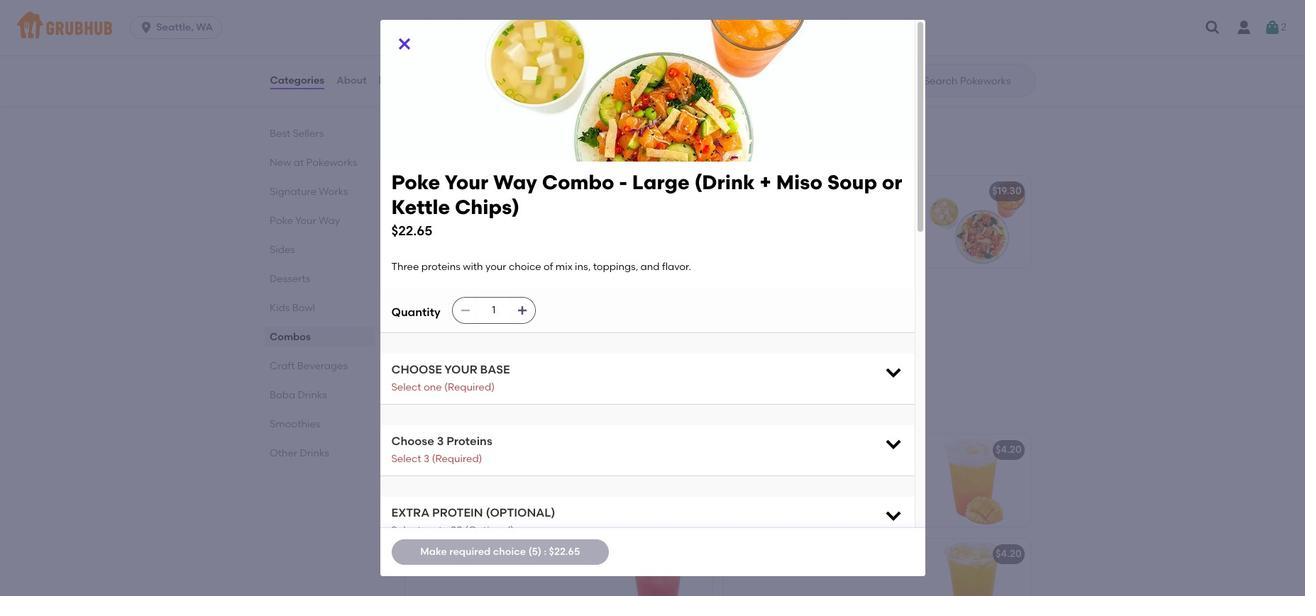 Task type: vqa. For each thing, say whether or not it's contained in the screenshot.
choice
yes



Task type: locate. For each thing, give the bounding box(es) containing it.
2 vertical spatial way
[[464, 290, 486, 302]]

$19.30 +
[[671, 185, 706, 197]]

1 vertical spatial mix
[[414, 324, 431, 336]]

three
[[391, 261, 419, 273], [414, 310, 442, 322]]

toppings, inside three proteins with your choice of mix ins, toppings, and flavor.
[[452, 324, 497, 336]]

0 horizontal spatial craft
[[269, 361, 295, 373]]

0 vertical spatial kids
[[414, 31, 435, 43]]

sweet
[[414, 65, 442, 77]]

1 vertical spatial drinks
[[300, 448, 329, 460]]

to
[[439, 525, 448, 537]]

way for poke your way combo - large (drink + miso soup or kettle chips)
[[464, 290, 486, 302]]

0 horizontal spatial and
[[447, 94, 466, 106]]

ins, up poke your way combo - large (drink + miso soup or kettle chips)
[[575, 261, 591, 273]]

1 vertical spatial select
[[391, 454, 421, 466]]

or
[[456, 51, 466, 63], [882, 170, 902, 194], [627, 185, 637, 197], [656, 290, 666, 302]]

pokeworks down surimi
[[468, 94, 519, 106]]

(required)
[[444, 382, 495, 394], [432, 454, 482, 466]]

1 vertical spatial of
[[566, 310, 576, 322]]

three proteins with your choice of mix ins, toppings, and flavor. up base
[[414, 310, 576, 336]]

1 vertical spatial way
[[318, 215, 340, 227]]

1 vertical spatial (required)
[[432, 454, 482, 466]]

with up base
[[486, 310, 506, 322]]

craft beverages
[[269, 361, 347, 373], [403, 402, 525, 420]]

$4.20 button for strawberry lemonade
[[723, 540, 1030, 597]]

beverages
[[297, 361, 347, 373], [446, 402, 525, 420]]

lemonade for strawberry lemonade
[[470, 549, 523, 561]]

lemonade right lilikoi
[[444, 444, 496, 456]]

1 $19.30 from the left
[[671, 185, 700, 197]]

proteins
[[421, 261, 460, 273], [444, 310, 483, 322]]

1 horizontal spatial craft beverages
[[403, 402, 525, 420]]

three up the quantity
[[391, 261, 419, 273]]

proteins right the quantity
[[444, 310, 483, 322]]

flavor. up poke your way combo - large (drink + miso soup or kettle chips) image
[[662, 261, 691, 273]]

main navigation navigation
[[0, 0, 1305, 55]]

three up 'choose'
[[414, 310, 442, 322]]

your
[[444, 363, 477, 377]]

1 horizontal spatial pokeworks
[[468, 94, 519, 106]]

0 vertical spatial three
[[391, 261, 419, 273]]

$22.65 inside "poke your way combo - large (drink + miso soup or kettle chips) $22.65"
[[391, 223, 432, 239]]

1 vertical spatial beverages
[[446, 402, 525, 420]]

choice up input item quantity number field
[[509, 261, 541, 273]]

1 vertical spatial craft beverages
[[403, 402, 525, 420]]

1 vertical spatial toppings,
[[452, 324, 497, 336]]

three proteins with your choice of mix ins, toppings, and flavor. up poke your way combo - large (drink + miso soup or kettle chips)
[[391, 261, 691, 273]]

2 horizontal spatial way
[[493, 170, 537, 194]]

lemonade
[[444, 444, 496, 456], [470, 549, 523, 561]]

2 $4.20 button from the top
[[723, 540, 1030, 597]]

1 vertical spatial with
[[463, 261, 483, 273]]

kettle inside "poke your way combo - large (drink + miso soup or kettle chips) $22.65"
[[391, 195, 450, 219]]

3 select from the top
[[391, 525, 421, 537]]

chips)
[[671, 185, 702, 197], [455, 195, 519, 219], [700, 290, 731, 302]]

with up mandarin
[[490, 51, 510, 63]]

poke inside "poke your way combo - large (drink + miso soup or kettle chips) $22.65"
[[391, 170, 440, 194]]

1 $4.20 button from the top
[[723, 435, 1030, 527]]

mix
[[556, 261, 573, 273], [414, 324, 431, 336]]

select
[[391, 382, 421, 394], [391, 454, 421, 466], [391, 525, 421, 537]]

(required) down 'your'
[[444, 382, 495, 394]]

strawberry lemonade
[[414, 549, 523, 561]]

0 vertical spatial toppings,
[[593, 261, 638, 273]]

ins, down the quantity
[[433, 324, 449, 336]]

drinks right boba
[[297, 390, 327, 402]]

tofu
[[468, 51, 487, 63]]

1 vertical spatial ins,
[[433, 324, 449, 336]]

2 select from the top
[[391, 454, 421, 466]]

(drink for poke your way combo - large (drink + miso soup or kettle chips)
[[564, 290, 593, 302]]

select for extra protein (optional)
[[391, 525, 421, 537]]

large inside "poke your way combo - large (drink + miso soup or kettle chips) $22.65"
[[632, 170, 690, 194]]

(drink inside "poke your way combo - large (drink + miso soup or kettle chips) $22.65"
[[694, 170, 755, 194]]

miso inside "poke your way combo - large (drink + miso soup or kettle chips) $22.65"
[[776, 170, 822, 194]]

2 $4.20 from the top
[[996, 549, 1022, 561]]

or inside "poke your way combo - large (drink + miso soup or kettle chips) $22.65"
[[882, 170, 902, 194]]

and inside chicken or tofu with white rice, sweet corn, mandarin orange, edamame, surimi salad, wonton crisps, and pokeworks classic
[[447, 94, 466, 106]]

2 $19.30 from the left
[[992, 185, 1022, 197]]

0 horizontal spatial $19.30
[[671, 185, 700, 197]]

select inside choose your base select one (required)
[[391, 382, 421, 394]]

1 select from the top
[[391, 382, 421, 394]]

with up input item quantity number field
[[463, 261, 483, 273]]

-
[[619, 170, 627, 194], [527, 290, 531, 302]]

- for poke your way combo - large (drink + miso soup or kettle chips) $22.65
[[619, 170, 627, 194]]

boba drinks
[[269, 390, 327, 402]]

poke your way combo - large (drink + miso soup or kettle chips) $22.65
[[391, 170, 907, 239]]

0 horizontal spatial way
[[318, 215, 340, 227]]

and down edamame,
[[447, 94, 466, 106]]

0 horizontal spatial bowl
[[292, 302, 315, 314]]

0 vertical spatial $4.20 button
[[723, 435, 1030, 527]]

$22.65
[[391, 223, 432, 239], [549, 546, 580, 558]]

(required) for proteins
[[432, 454, 482, 466]]

(required) down proteins
[[432, 454, 482, 466]]

combo
[[542, 170, 614, 194], [496, 185, 533, 197], [488, 290, 524, 302]]

1 vertical spatial $4.20
[[996, 549, 1022, 561]]

kids bowl
[[414, 31, 461, 43], [269, 302, 315, 314]]

way for poke your way combo - large (drink + miso soup or kettle chips) $22.65
[[493, 170, 537, 194]]

wa
[[196, 21, 213, 33]]

edamame,
[[414, 80, 467, 92]]

flavor. down poke your way combo - large (drink + miso soup or kettle chips)
[[521, 324, 550, 336]]

0 vertical spatial flavor.
[[662, 261, 691, 273]]

soup inside "poke your way combo - large (drink + miso soup or kettle chips) $22.65"
[[827, 170, 877, 194]]

svg image
[[1204, 19, 1221, 36], [139, 21, 153, 35], [883, 363, 903, 382], [883, 506, 903, 526]]

ins,
[[575, 261, 591, 273], [433, 324, 449, 336]]

miso
[[776, 170, 822, 194], [575, 185, 598, 197], [604, 290, 627, 302]]

your down poke your way combo - large (drink + miso soup or kettle chips)
[[508, 310, 529, 322]]

way
[[493, 170, 537, 194], [318, 215, 340, 227], [464, 290, 486, 302]]

1 vertical spatial kids bowl
[[269, 302, 315, 314]]

select inside choose 3 proteins select 3 (required)
[[391, 454, 421, 466]]

sellers
[[292, 128, 323, 140]]

1 vertical spatial -
[[527, 290, 531, 302]]

select down choose
[[391, 454, 421, 466]]

1 horizontal spatial of
[[566, 310, 576, 322]]

0 horizontal spatial ins,
[[433, 324, 449, 336]]

kids bowl up chicken
[[414, 31, 461, 43]]

0 vertical spatial and
[[447, 94, 466, 106]]

- left $19.30 +
[[619, 170, 627, 194]]

quantity
[[391, 306, 440, 320]]

your inside "poke your way combo - large (drink + miso soup or kettle chips) $22.65"
[[445, 170, 488, 194]]

1 horizontal spatial signature
[[414, 185, 462, 197]]

(drink for poke your way combo - large (drink + miso soup or kettle chips) $22.65
[[694, 170, 755, 194]]

0 vertical spatial pokeworks
[[468, 94, 519, 106]]

and down input item quantity number field
[[499, 324, 518, 336]]

1 vertical spatial bowl
[[292, 302, 315, 314]]

lemonade inside button
[[470, 549, 523, 561]]

0 vertical spatial your
[[445, 170, 488, 194]]

1 horizontal spatial works
[[464, 185, 494, 197]]

flavor. inside three proteins with your choice of mix ins, toppings, and flavor.
[[521, 324, 550, 336]]

(required) inside choose 3 proteins select 3 (required)
[[432, 454, 482, 466]]

0 vertical spatial 3
[[437, 435, 444, 448]]

beverages up boba drinks
[[297, 361, 347, 373]]

1 vertical spatial your
[[508, 310, 529, 322]]

pokeworks
[[468, 94, 519, 106], [306, 157, 357, 169]]

about
[[336, 74, 367, 86]]

beverages up proteins
[[446, 402, 525, 420]]

1 horizontal spatial your
[[508, 310, 529, 322]]

2 horizontal spatial miso
[[776, 170, 822, 194]]

combo inside "poke your way combo - large (drink + miso soup or kettle chips) $22.65"
[[542, 170, 614, 194]]

poke for poke your way
[[269, 215, 293, 227]]

0 horizontal spatial -
[[527, 290, 531, 302]]

Input item quantity number field
[[478, 298, 509, 324]]

soup for poke your way combo - large (drink + miso soup or kettle chips) $22.65
[[827, 170, 877, 194]]

way for poke your way
[[318, 215, 340, 227]]

soup for poke your way combo - large (drink + miso soup or kettle chips)
[[629, 290, 654, 302]]

0 vertical spatial (required)
[[444, 382, 495, 394]]

signature works combo (drink + miso soup or kettle chips) image
[[606, 176, 712, 268]]

1 $4.20 from the top
[[996, 444, 1022, 456]]

1 horizontal spatial and
[[499, 324, 518, 336]]

toppings, up poke your way combo - large (drink + miso soup or kettle chips)
[[593, 261, 638, 273]]

combos
[[269, 331, 310, 343]]

1 vertical spatial and
[[641, 261, 660, 273]]

0 horizontal spatial kids
[[269, 302, 289, 314]]

1 vertical spatial $4.20 button
[[723, 540, 1030, 597]]

- inside "poke your way combo - large (drink + miso soup or kettle chips) $22.65"
[[619, 170, 627, 194]]

0 vertical spatial way
[[493, 170, 537, 194]]

lemonade inside "button"
[[444, 444, 496, 456]]

and up poke your way combo - large (drink + miso soup or kettle chips) image
[[641, 261, 660, 273]]

choice left (5)
[[493, 546, 526, 558]]

select down 'choose'
[[391, 382, 421, 394]]

your
[[445, 170, 488, 194], [295, 215, 316, 227], [440, 290, 462, 302]]

1 horizontal spatial $22.65
[[549, 546, 580, 558]]

0 horizontal spatial signature
[[269, 186, 316, 198]]

$4.20 for strawberry lemonade
[[996, 549, 1022, 561]]

0 horizontal spatial large
[[533, 290, 562, 302]]

1 vertical spatial pokeworks
[[306, 157, 357, 169]]

1 horizontal spatial miso
[[604, 290, 627, 302]]

chips) for poke your way combo - large (drink + miso soup or kettle chips)
[[700, 290, 731, 302]]

0 vertical spatial drinks
[[297, 390, 327, 402]]

3
[[437, 435, 444, 448], [424, 454, 429, 466]]

0 horizontal spatial craft beverages
[[269, 361, 347, 373]]

bowl up "combos"
[[292, 302, 315, 314]]

poke your way combo - large (drink + miso soup or kettle chips)
[[414, 290, 731, 302]]

of up poke your way combo - large (drink + miso soup or kettle chips)
[[544, 261, 553, 273]]

1 horizontal spatial 3
[[437, 435, 444, 448]]

0 vertical spatial select
[[391, 382, 421, 394]]

1 horizontal spatial beverages
[[446, 402, 525, 420]]

$19.30
[[671, 185, 700, 197], [992, 185, 1022, 197]]

pokeworks right at
[[306, 157, 357, 169]]

proteins up the quantity
[[421, 261, 460, 273]]

categories
[[270, 74, 324, 86]]

1 vertical spatial kids
[[269, 302, 289, 314]]

drinks right other
[[300, 448, 329, 460]]

0 vertical spatial kids bowl
[[414, 31, 461, 43]]

poke
[[391, 170, 440, 194], [269, 215, 293, 227], [414, 290, 438, 302]]

2 vertical spatial select
[[391, 525, 421, 537]]

0 horizontal spatial $22.65
[[391, 223, 432, 239]]

0 vertical spatial beverages
[[297, 361, 347, 373]]

mix up poke your way combo - large (drink + miso soup or kettle chips)
[[556, 261, 573, 273]]

signature
[[414, 185, 462, 197], [269, 186, 316, 198]]

lemonade down the (optional)
[[470, 549, 523, 561]]

reviews
[[379, 74, 418, 86]]

0 vertical spatial three proteins with your choice of mix ins, toppings, and flavor.
[[391, 261, 691, 273]]

- right input item quantity number field
[[527, 290, 531, 302]]

works
[[464, 185, 494, 197], [318, 186, 348, 198]]

1 horizontal spatial craft
[[403, 402, 442, 420]]

20
[[451, 525, 463, 537]]

mix down the quantity
[[414, 324, 431, 336]]

select inside extra protein (optional) select up to 20 (optional)
[[391, 525, 421, 537]]

1 vertical spatial choice
[[531, 310, 564, 322]]

choice down poke your way combo - large (drink + miso soup or kettle chips)
[[531, 310, 564, 322]]

1 vertical spatial large
[[533, 290, 562, 302]]

0 horizontal spatial 3
[[424, 454, 429, 466]]

svg image
[[1264, 19, 1281, 36], [396, 35, 413, 53], [460, 305, 471, 316], [516, 305, 528, 316], [883, 434, 903, 454]]

craft up boba
[[269, 361, 295, 373]]

your for poke your way combo - large (drink + miso soup or kettle chips) $22.65
[[445, 170, 488, 194]]

signature works
[[269, 186, 348, 198]]

1 horizontal spatial soup
[[629, 290, 654, 302]]

2 horizontal spatial soup
[[827, 170, 877, 194]]

svg image inside 2 button
[[1264, 19, 1281, 36]]

3 down choose
[[424, 454, 429, 466]]

chips) inside "poke your way combo - large (drink + miso soup or kettle chips) $22.65"
[[455, 195, 519, 219]]

craft down one
[[403, 402, 442, 420]]

works for signature works combo (drink + miso soup or kettle chips)
[[464, 185, 494, 197]]

1 horizontal spatial flavor.
[[662, 261, 691, 273]]

of
[[544, 261, 553, 273], [566, 310, 576, 322]]

at
[[293, 157, 304, 169]]

kids down desserts at top left
[[269, 302, 289, 314]]

poke your way
[[269, 215, 340, 227]]

craft beverages up proteins
[[403, 402, 525, 420]]

three proteins with your choice of mix ins, toppings, and flavor.
[[391, 261, 691, 273], [414, 310, 576, 336]]

kids up chicken
[[414, 31, 435, 43]]

0 horizontal spatial of
[[544, 261, 553, 273]]

1 horizontal spatial large
[[632, 170, 690, 194]]

rice,
[[541, 51, 561, 63]]

(required) inside choose your base select one (required)
[[444, 382, 495, 394]]

bowl
[[437, 31, 461, 43], [292, 302, 315, 314]]

craft beverages up boba drinks
[[269, 361, 347, 373]]

protein
[[432, 506, 483, 520]]

0 horizontal spatial kettle
[[391, 195, 450, 219]]

large for poke your way combo - large (drink + miso soup or kettle chips)
[[533, 290, 562, 302]]

craft
[[269, 361, 295, 373], [403, 402, 442, 420]]

toppings,
[[593, 261, 638, 273], [452, 324, 497, 336]]

1 vertical spatial craft
[[403, 402, 442, 420]]

2 vertical spatial your
[[440, 290, 462, 302]]

$19.30 inside button
[[992, 185, 1022, 197]]

(5)
[[528, 546, 541, 558]]

chicken
[[414, 51, 454, 63]]

your up input item quantity number field
[[485, 261, 506, 273]]

1 horizontal spatial way
[[464, 290, 486, 302]]

0 vertical spatial choice
[[509, 261, 541, 273]]

your
[[485, 261, 506, 273], [508, 310, 529, 322]]

1 vertical spatial flavor.
[[521, 324, 550, 336]]

:
[[544, 546, 547, 558]]

kids
[[414, 31, 435, 43], [269, 302, 289, 314]]

orange,
[[521, 65, 559, 77]]

smoothies
[[269, 419, 320, 431]]

bowl up chicken
[[437, 31, 461, 43]]

select for choose 3 proteins
[[391, 454, 421, 466]]

lemonade for lilikoi lemonade
[[444, 444, 496, 456]]

choice
[[509, 261, 541, 273], [531, 310, 564, 322], [493, 546, 526, 558]]

with
[[490, 51, 510, 63], [463, 261, 483, 273], [486, 310, 506, 322]]

crisps,
[[414, 94, 445, 106]]

kettle
[[640, 185, 668, 197], [391, 195, 450, 219], [669, 290, 697, 302]]

1 horizontal spatial $19.30
[[992, 185, 1022, 197]]

up
[[424, 525, 436, 537]]

$4.20 button
[[723, 435, 1030, 527], [723, 540, 1030, 597]]

select down extra
[[391, 525, 421, 537]]

1 vertical spatial lemonade
[[470, 549, 523, 561]]

0 horizontal spatial works
[[318, 186, 348, 198]]

0 vertical spatial with
[[490, 51, 510, 63]]

toppings, down input item quantity number field
[[452, 324, 497, 336]]

1 vertical spatial your
[[295, 215, 316, 227]]

choose
[[391, 435, 434, 448]]

other drinks
[[269, 448, 329, 460]]

way inside "poke your way combo - large (drink + miso soup or kettle chips) $22.65"
[[493, 170, 537, 194]]

your for poke your way
[[295, 215, 316, 227]]

1 horizontal spatial mix
[[556, 261, 573, 273]]

new at pokeworks
[[269, 157, 357, 169]]

kids bowl up "combos"
[[269, 302, 315, 314]]

3 right choose
[[437, 435, 444, 448]]

0 horizontal spatial beverages
[[297, 361, 347, 373]]

2 vertical spatial poke
[[414, 290, 438, 302]]

extra protein (optional) select up to 20 (optional)
[[391, 506, 555, 537]]

poke for poke your way combo - large (drink + miso soup or kettle chips)
[[414, 290, 438, 302]]

flavor.
[[662, 261, 691, 273], [521, 324, 550, 336]]

of down poke your way combo - large (drink + miso soup or kettle chips)
[[566, 310, 576, 322]]

2 vertical spatial with
[[486, 310, 506, 322]]

2 horizontal spatial kettle
[[669, 290, 697, 302]]

search icon image
[[901, 72, 918, 89]]

Search Pokeworks search field
[[922, 75, 1031, 88]]

1 horizontal spatial ins,
[[575, 261, 591, 273]]



Task type: describe. For each thing, give the bounding box(es) containing it.
mango lemonade image
[[924, 435, 1030, 527]]

1 vertical spatial three proteins with your choice of mix ins, toppings, and flavor.
[[414, 310, 576, 336]]

miso for poke your way combo - large (drink + miso soup or kettle chips) $22.65
[[776, 170, 822, 194]]

seattle,
[[156, 21, 194, 33]]

miso for poke your way combo - large (drink + miso soup or kettle chips)
[[604, 290, 627, 302]]

poke your way combo - large (drink + miso soup or kettle chips) image
[[606, 281, 712, 373]]

kettle for poke your way combo - large (drink + miso soup or kettle chips)
[[669, 290, 697, 302]]

chicken or tofu with white rice, sweet corn, mandarin orange, edamame, surimi salad, wonton crisps, and pokeworks classic
[[414, 51, 568, 106]]

$19.30 for $19.30 +
[[671, 185, 700, 197]]

choose your base select one (required)
[[391, 363, 510, 394]]

corn,
[[445, 65, 469, 77]]

1 vertical spatial 3
[[424, 454, 429, 466]]

choose
[[391, 363, 442, 377]]

lilikoi lemonade
[[414, 444, 496, 456]]

pokeworks inside chicken or tofu with white rice, sweet corn, mandarin orange, edamame, surimi salad, wonton crisps, and pokeworks classic
[[468, 94, 519, 106]]

lilikoi lemonade image
[[606, 435, 712, 527]]

large for poke your way combo - large (drink + miso soup or kettle chips) $22.65
[[632, 170, 690, 194]]

0 horizontal spatial your
[[485, 261, 506, 273]]

strawberry lemonade image
[[606, 540, 712, 597]]

about button
[[336, 55, 367, 106]]

sides
[[269, 244, 295, 256]]

other
[[269, 448, 297, 460]]

poke your way combo - regular (drink + miso soup or kettle chips) image
[[924, 176, 1030, 268]]

$4.20 for lilikoi lemonade
[[996, 444, 1022, 456]]

desserts
[[269, 273, 310, 285]]

lilikoi lemonade button
[[406, 435, 712, 527]]

(optional)
[[486, 506, 555, 520]]

seattle, wa button
[[130, 16, 228, 39]]

lilikoi
[[414, 444, 442, 456]]

select for choose your base
[[391, 382, 421, 394]]

reviews button
[[378, 55, 419, 106]]

of inside three proteins with your choice of mix ins, toppings, and flavor.
[[566, 310, 576, 322]]

- for poke your way combo - large (drink + miso soup or kettle chips)
[[527, 290, 531, 302]]

choose 3 proteins select 3 (required)
[[391, 435, 492, 466]]

drinks for other drinks
[[300, 448, 329, 460]]

kids bowl image
[[606, 22, 712, 114]]

wonton
[[532, 80, 568, 92]]

1 horizontal spatial toppings,
[[593, 261, 638, 273]]

signature for signature works combo (drink + miso soup or kettle chips)
[[414, 185, 462, 197]]

2 horizontal spatial and
[[641, 261, 660, 273]]

svg image inside seattle, wa button
[[139, 21, 153, 35]]

surimi
[[470, 80, 498, 92]]

2
[[1281, 21, 1287, 33]]

extra
[[391, 506, 430, 520]]

strawberry
[[414, 549, 468, 561]]

best
[[269, 128, 290, 140]]

categories button
[[269, 55, 325, 106]]

new
[[269, 157, 291, 169]]

classic
[[522, 94, 556, 106]]

1 horizontal spatial kettle
[[640, 185, 668, 197]]

0 vertical spatial bowl
[[437, 31, 461, 43]]

0 horizontal spatial kids bowl
[[269, 302, 315, 314]]

$19.30 button
[[723, 176, 1030, 268]]

0 horizontal spatial pokeworks
[[306, 157, 357, 169]]

1 vertical spatial three
[[414, 310, 442, 322]]

with inside three proteins with your choice of mix ins, toppings, and flavor.
[[486, 310, 506, 322]]

combo for poke your way combo - large (drink + miso soup or kettle chips) $22.65
[[542, 170, 614, 194]]

lilikoi green tea image
[[924, 540, 1030, 597]]

(required) for base
[[444, 382, 495, 394]]

0 horizontal spatial soup
[[600, 185, 625, 197]]

$7.80 +
[[676, 31, 706, 43]]

boba
[[269, 390, 295, 402]]

0 vertical spatial ins,
[[575, 261, 591, 273]]

1 horizontal spatial kids bowl
[[414, 31, 461, 43]]

your for poke your way combo - large (drink + miso soup or kettle chips)
[[440, 290, 462, 302]]

2 vertical spatial choice
[[493, 546, 526, 558]]

proteins
[[446, 435, 492, 448]]

1 vertical spatial proteins
[[444, 310, 483, 322]]

(optional)
[[465, 525, 514, 537]]

salad,
[[501, 80, 530, 92]]

+ inside "poke your way combo - large (drink + miso soup or kettle chips) $22.65"
[[760, 170, 771, 194]]

with inside chicken or tofu with white rice, sweet corn, mandarin orange, edamame, surimi salad, wonton crisps, and pokeworks classic
[[490, 51, 510, 63]]

kettle for poke your way combo - large (drink + miso soup or kettle chips) $22.65
[[391, 195, 450, 219]]

combo for poke your way combo - large (drink + miso soup or kettle chips)
[[488, 290, 524, 302]]

or inside chicken or tofu with white rice, sweet corn, mandarin orange, edamame, surimi salad, wonton crisps, and pokeworks classic
[[456, 51, 466, 63]]

0 vertical spatial of
[[544, 261, 553, 273]]

0 vertical spatial craft beverages
[[269, 361, 347, 373]]

one
[[424, 382, 442, 394]]

signature works combo (drink + miso soup or kettle chips)
[[414, 185, 702, 197]]

strawberry lemonade button
[[406, 540, 712, 597]]

make
[[420, 546, 447, 558]]

drinks for boba drinks
[[297, 390, 327, 402]]

make required choice (5) : $22.65
[[420, 546, 580, 558]]

1 vertical spatial $22.65
[[549, 546, 580, 558]]

seattle, wa
[[156, 21, 213, 33]]

0 vertical spatial mix
[[556, 261, 573, 273]]

$4.20 button for lilikoi lemonade
[[723, 435, 1030, 527]]

mandarin
[[471, 65, 519, 77]]

works for signature works
[[318, 186, 348, 198]]

$19.30 for $19.30
[[992, 185, 1022, 197]]

base
[[480, 363, 510, 377]]

2 button
[[1264, 15, 1287, 40]]

poke for poke your way combo - large (drink + miso soup or kettle chips) $22.65
[[391, 170, 440, 194]]

$7.80
[[676, 31, 700, 43]]

required
[[449, 546, 491, 558]]

chips) for poke your way combo - large (drink + miso soup or kettle chips) $22.65
[[455, 195, 519, 219]]

white
[[512, 51, 538, 63]]

0 vertical spatial proteins
[[421, 261, 460, 273]]

signature for signature works
[[269, 186, 316, 198]]

0 vertical spatial craft
[[269, 361, 295, 373]]

0 horizontal spatial miso
[[575, 185, 598, 197]]

best sellers
[[269, 128, 323, 140]]



